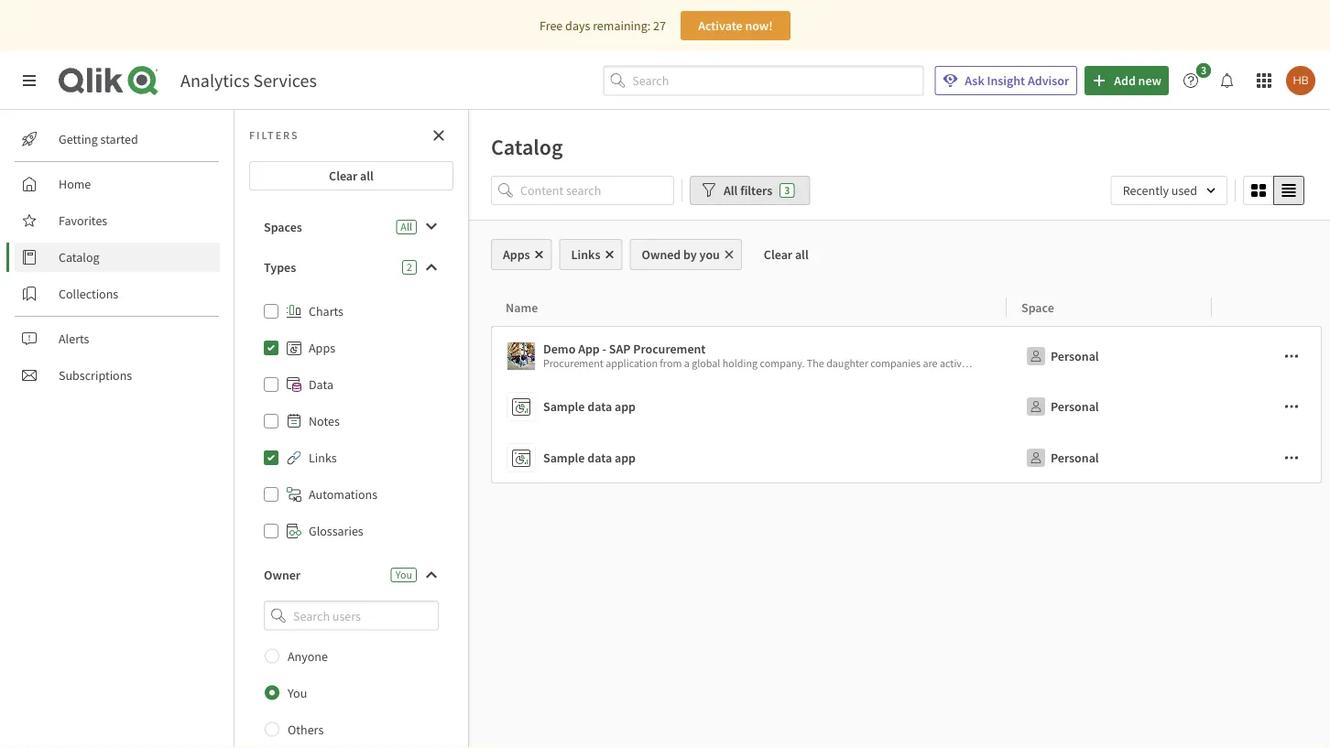Task type: describe. For each thing, give the bounding box(es) containing it.
clear all for the top the clear all button
[[329, 168, 374, 184]]

demo app - sap procurement
[[543, 341, 706, 357]]

Content search text field
[[520, 176, 674, 205]]

add
[[1114, 72, 1136, 89]]

cell for 'personal' button corresponding to 2nd sample data app button from the top of the page
[[1212, 432, 1322, 484]]

links inside button
[[571, 246, 600, 263]]

qlik sense app image
[[508, 343, 535, 370]]

personal cell for cell corresponding to 'personal' button associated with demo app - sap procurement button
[[1007, 326, 1212, 381]]

ask insight advisor button
[[935, 66, 1078, 95]]

analytics services element
[[180, 69, 317, 92]]

catalog inside navigation pane element
[[59, 249, 99, 266]]

more actions image for 2nd sample data app button from the bottom of the page 'personal' button
[[1284, 399, 1299, 414]]

home link
[[15, 169, 220, 199]]

2 sample data app button from the top
[[507, 440, 1000, 476]]

-
[[602, 341, 607, 357]]

activate now!
[[698, 17, 773, 34]]

favorites link
[[15, 206, 220, 235]]

free
[[540, 17, 563, 34]]

3 personal from the top
[[1051, 450, 1099, 466]]

alerts link
[[15, 324, 220, 354]]

apps inside button
[[503, 246, 530, 263]]

Recently used field
[[1111, 176, 1228, 205]]

getting
[[59, 131, 98, 147]]

anyone
[[288, 648, 328, 665]]

filters
[[249, 128, 299, 142]]

others
[[288, 722, 324, 738]]

add new
[[1114, 72, 1162, 89]]

ask insight advisor
[[965, 72, 1069, 89]]

recently
[[1123, 182, 1169, 199]]

you
[[699, 246, 720, 263]]

glossaries
[[309, 523, 363, 540]]

data for 2nd sample data app button from the bottom of the page
[[587, 399, 612, 415]]

automations
[[309, 486, 377, 503]]

name
[[506, 299, 538, 316]]

insight
[[987, 72, 1025, 89]]

1 vertical spatial clear all button
[[749, 239, 823, 270]]

owned by you button
[[630, 239, 742, 270]]

filters
[[740, 182, 772, 199]]

searchbar element
[[603, 66, 924, 96]]

cell for 2nd sample data app button from the bottom of the page 'personal' button
[[1212, 381, 1322, 432]]

days
[[565, 17, 590, 34]]

add new button
[[1085, 66, 1169, 95]]

0 horizontal spatial links
[[309, 450, 337, 466]]

app for 2nd sample data app button from the bottom of the page
[[615, 399, 636, 415]]

personal button for 2nd sample data app button from the top of the page
[[1021, 443, 1103, 473]]

owned by you
[[642, 246, 720, 263]]

app for 2nd sample data app button from the top of the page
[[615, 450, 636, 466]]

all for all
[[401, 220, 412, 234]]

getting started link
[[15, 125, 220, 154]]

getting started
[[59, 131, 138, 147]]

space
[[1021, 299, 1054, 316]]

alerts
[[59, 331, 89, 347]]

remaining:
[[593, 17, 651, 34]]

personal button for demo app - sap procurement button
[[1021, 342, 1103, 371]]

sap
[[609, 341, 631, 357]]

analytics services
[[180, 69, 317, 92]]

home
[[59, 176, 91, 192]]

0 horizontal spatial apps
[[309, 340, 335, 356]]

recently used
[[1123, 182, 1197, 199]]

switch view group
[[1243, 176, 1305, 205]]



Task type: vqa. For each thing, say whether or not it's contained in the screenshot.
cell for 1st Personal cell from the bottom
yes



Task type: locate. For each thing, give the bounding box(es) containing it.
all for all filters
[[724, 182, 738, 199]]

sample for 2nd sample data app button from the bottom of the page
[[543, 399, 585, 415]]

2
[[407, 260, 412, 274]]

1 vertical spatial catalog
[[59, 249, 99, 266]]

Search text field
[[632, 66, 924, 96]]

links
[[571, 246, 600, 263], [309, 450, 337, 466]]

links button
[[559, 239, 622, 270]]

0 vertical spatial you
[[396, 568, 412, 582]]

1 horizontal spatial you
[[396, 568, 412, 582]]

procurement
[[633, 341, 706, 357]]

data
[[309, 377, 333, 393]]

1 data from the top
[[587, 399, 612, 415]]

catalog down favorites
[[59, 249, 99, 266]]

2 personal cell from the top
[[1007, 381, 1212, 432]]

2 sample from the top
[[543, 450, 585, 466]]

2 data from the top
[[587, 450, 612, 466]]

0 vertical spatial clear all
[[329, 168, 374, 184]]

1 cell from the top
[[1212, 326, 1322, 381]]

2 more actions image from the top
[[1284, 399, 1299, 414]]

app
[[615, 399, 636, 415], [615, 450, 636, 466]]

1 horizontal spatial apps
[[503, 246, 530, 263]]

2 personal button from the top
[[1021, 392, 1103, 421]]

clear
[[329, 168, 358, 184], [764, 246, 793, 263]]

by
[[683, 246, 697, 263]]

0 vertical spatial links
[[571, 246, 600, 263]]

1 horizontal spatial clear
[[764, 246, 793, 263]]

activate now! link
[[681, 11, 791, 40]]

all
[[724, 182, 738, 199], [401, 220, 412, 234]]

data
[[587, 399, 612, 415], [587, 450, 612, 466]]

collections link
[[15, 279, 220, 309]]

1 vertical spatial clear
[[764, 246, 793, 263]]

3
[[1201, 63, 1207, 77], [784, 183, 790, 197]]

0 vertical spatial catalog
[[491, 133, 563, 160]]

1 horizontal spatial catalog
[[491, 133, 563, 160]]

1 sample data app from the top
[[543, 399, 636, 415]]

charts
[[309, 303, 344, 320]]

0 vertical spatial sample data app button
[[507, 388, 1000, 425]]

data for 2nd sample data app button from the top of the page
[[587, 450, 612, 466]]

you inside owner option group
[[288, 685, 307, 701]]

1 horizontal spatial all
[[724, 182, 738, 199]]

personal button for 2nd sample data app button from the bottom of the page
[[1021, 392, 1103, 421]]

personal button
[[1021, 342, 1103, 371], [1021, 392, 1103, 421], [1021, 443, 1103, 473]]

all left filters
[[724, 182, 738, 199]]

navigation pane element
[[0, 117, 234, 398]]

clear all
[[329, 168, 374, 184], [764, 246, 809, 263]]

app
[[578, 341, 600, 357]]

1 vertical spatial more actions image
[[1284, 399, 1299, 414]]

personal cell for cell for 'personal' button corresponding to 2nd sample data app button from the top of the page
[[1007, 432, 1212, 484]]

1 vertical spatial 3
[[784, 183, 790, 197]]

all inside filters region
[[724, 182, 738, 199]]

clear all button down filters
[[749, 239, 823, 270]]

0 horizontal spatial all
[[360, 168, 374, 184]]

cell for 'personal' button associated with demo app - sap procurement button
[[1212, 326, 1322, 381]]

links down notes
[[309, 450, 337, 466]]

1 vertical spatial clear all
[[764, 246, 809, 263]]

0 vertical spatial sample data app
[[543, 399, 636, 415]]

0 vertical spatial apps
[[503, 246, 530, 263]]

3 right new
[[1201, 63, 1207, 77]]

1 horizontal spatial links
[[571, 246, 600, 263]]

1 vertical spatial personal button
[[1021, 392, 1103, 421]]

clear all for the bottom the clear all button
[[764, 246, 809, 263]]

1 vertical spatial links
[[309, 450, 337, 466]]

free days remaining: 27
[[540, 17, 666, 34]]

0 vertical spatial all
[[360, 168, 374, 184]]

0 vertical spatial clear
[[329, 168, 358, 184]]

clear for the bottom the clear all button
[[764, 246, 793, 263]]

0 horizontal spatial clear all
[[329, 168, 374, 184]]

0 horizontal spatial all
[[401, 220, 412, 234]]

3 right filters
[[784, 183, 790, 197]]

3 cell from the top
[[1212, 432, 1322, 484]]

sample data app button
[[507, 388, 1000, 425], [507, 440, 1000, 476]]

ask
[[965, 72, 985, 89]]

sample data app for 2nd sample data app button from the bottom of the page
[[543, 399, 636, 415]]

activate
[[698, 17, 743, 34]]

all for the bottom the clear all button
[[795, 246, 809, 263]]

owner option group
[[249, 638, 453, 748]]

apps up name
[[503, 246, 530, 263]]

None field
[[249, 601, 453, 631]]

0 horizontal spatial clear
[[329, 168, 358, 184]]

1 sample data app button from the top
[[507, 388, 1000, 425]]

notes
[[309, 413, 340, 430]]

1 vertical spatial personal
[[1051, 399, 1099, 415]]

0 vertical spatial sample
[[543, 399, 585, 415]]

more actions image for 'personal' button associated with demo app - sap procurement button
[[1284, 349, 1299, 364]]

subscriptions link
[[15, 361, 220, 390]]

you
[[396, 568, 412, 582], [288, 685, 307, 701]]

you up search users text field
[[396, 568, 412, 582]]

sample data app
[[543, 399, 636, 415], [543, 450, 636, 466]]

1 horizontal spatial clear all
[[764, 246, 809, 263]]

catalog
[[491, 133, 563, 160], [59, 249, 99, 266]]

1 vertical spatial all
[[401, 220, 412, 234]]

1 horizontal spatial clear all button
[[749, 239, 823, 270]]

0 horizontal spatial catalog
[[59, 249, 99, 266]]

27
[[653, 17, 666, 34]]

more actions image
[[1284, 349, 1299, 364], [1284, 399, 1299, 414]]

0 vertical spatial data
[[587, 399, 612, 415]]

owned
[[642, 246, 681, 263]]

0 vertical spatial personal button
[[1021, 342, 1103, 371]]

1 vertical spatial you
[[288, 685, 307, 701]]

close sidebar menu image
[[22, 73, 37, 88]]

new
[[1138, 72, 1162, 89]]

catalog link
[[15, 243, 220, 272]]

1 personal cell from the top
[[1007, 326, 1212, 381]]

1 personal from the top
[[1051, 348, 1099, 365]]

1 horizontal spatial all
[[795, 246, 809, 263]]

2 vertical spatial personal button
[[1021, 443, 1103, 473]]

1 sample from the top
[[543, 399, 585, 415]]

clear for the top the clear all button
[[329, 168, 358, 184]]

0 horizontal spatial you
[[288, 685, 307, 701]]

subscriptions
[[59, 367, 132, 384]]

apps button
[[491, 239, 552, 270]]

1 vertical spatial all
[[795, 246, 809, 263]]

2 cell from the top
[[1212, 381, 1322, 432]]

all filters
[[724, 182, 772, 199]]

sample data app for 2nd sample data app button from the top of the page
[[543, 450, 636, 466]]

1 more actions image from the top
[[1284, 349, 1299, 364]]

filters region
[[469, 172, 1330, 220]]

0 vertical spatial all
[[724, 182, 738, 199]]

personal cell for 2nd sample data app button from the bottom of the page 'personal' button cell
[[1007, 381, 1212, 432]]

sample
[[543, 399, 585, 415], [543, 450, 585, 466]]

0 vertical spatial 3
[[1201, 63, 1207, 77]]

1 vertical spatial sample data app
[[543, 450, 636, 466]]

sample for 2nd sample data app button from the top of the page
[[543, 450, 585, 466]]

1 vertical spatial apps
[[309, 340, 335, 356]]

1 app from the top
[[615, 399, 636, 415]]

demo app - sap procurement button
[[507, 338, 1000, 375]]

1 vertical spatial sample data app button
[[507, 440, 1000, 476]]

links right apps button
[[571, 246, 600, 263]]

all up 2 at the top
[[401, 220, 412, 234]]

more actions image
[[1284, 451, 1299, 465]]

collections
[[59, 286, 118, 302]]

1 vertical spatial sample
[[543, 450, 585, 466]]

advisor
[[1028, 72, 1069, 89]]

personal cell
[[1007, 326, 1212, 381], [1007, 381, 1212, 432], [1007, 432, 1212, 484]]

types
[[264, 259, 296, 276]]

0 vertical spatial more actions image
[[1284, 349, 1299, 364]]

cell
[[1212, 326, 1322, 381], [1212, 381, 1322, 432], [1212, 432, 1322, 484]]

favorites
[[59, 213, 107, 229]]

now!
[[745, 17, 773, 34]]

services
[[253, 69, 317, 92]]

all for the top the clear all button
[[360, 168, 374, 184]]

3 personal cell from the top
[[1007, 432, 1212, 484]]

personal
[[1051, 348, 1099, 365], [1051, 399, 1099, 415], [1051, 450, 1099, 466]]

0 horizontal spatial 3
[[784, 183, 790, 197]]

clear all button up the spaces on the left top of page
[[249, 161, 453, 191]]

analytics
[[180, 69, 250, 92]]

apps up data
[[309, 340, 335, 356]]

catalog up content search text box
[[491, 133, 563, 160]]

clear all button
[[249, 161, 453, 191], [749, 239, 823, 270]]

demo
[[543, 341, 576, 357]]

3 personal button from the top
[[1021, 443, 1103, 473]]

spaces
[[264, 219, 302, 235]]

3 inside filters region
[[784, 183, 790, 197]]

2 app from the top
[[615, 450, 636, 466]]

apps
[[503, 246, 530, 263], [309, 340, 335, 356]]

1 horizontal spatial 3
[[1201, 63, 1207, 77]]

used
[[1172, 182, 1197, 199]]

0 vertical spatial personal
[[1051, 348, 1099, 365]]

owner
[[264, 567, 301, 584]]

0 vertical spatial app
[[615, 399, 636, 415]]

3 inside dropdown button
[[1201, 63, 1207, 77]]

2 personal from the top
[[1051, 399, 1099, 415]]

all
[[360, 168, 374, 184], [795, 246, 809, 263]]

1 vertical spatial app
[[615, 450, 636, 466]]

3 button
[[1176, 63, 1217, 95]]

0 horizontal spatial clear all button
[[249, 161, 453, 191]]

1 personal button from the top
[[1021, 342, 1103, 371]]

you up others
[[288, 685, 307, 701]]

started
[[100, 131, 138, 147]]

0 vertical spatial clear all button
[[249, 161, 453, 191]]

Search users text field
[[289, 601, 417, 631]]

2 sample data app from the top
[[543, 450, 636, 466]]

howard brown image
[[1286, 66, 1316, 95]]

1 vertical spatial data
[[587, 450, 612, 466]]

2 vertical spatial personal
[[1051, 450, 1099, 466]]



